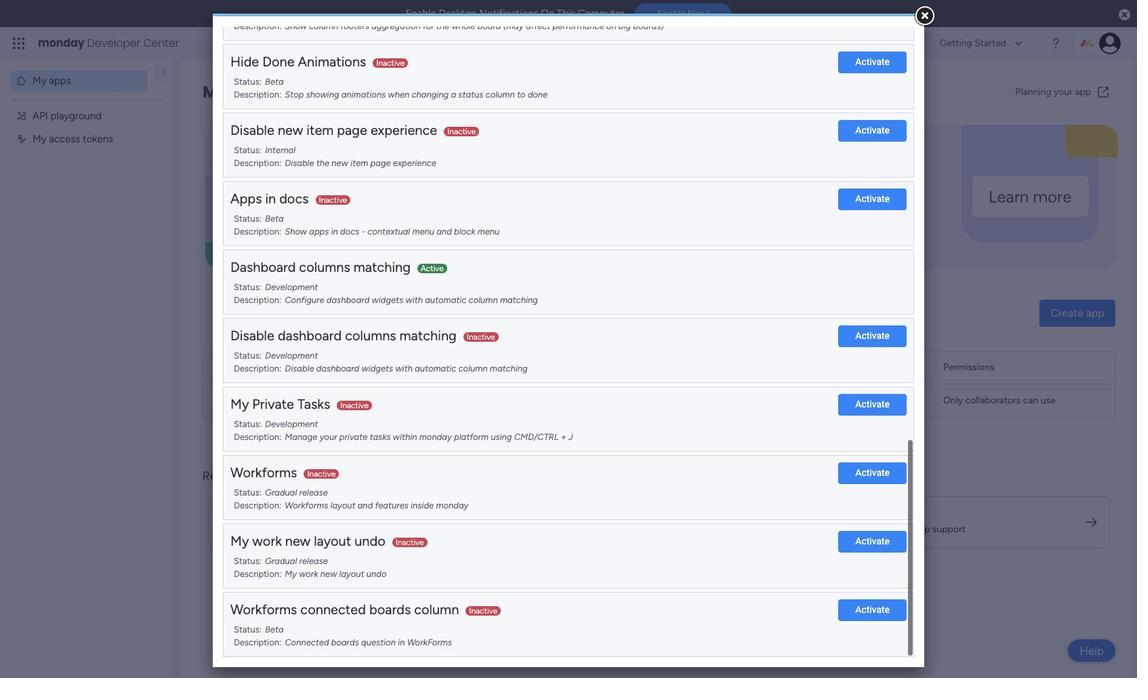 Task type: locate. For each thing, give the bounding box(es) containing it.
4 activate button from the top
[[839, 325, 907, 347]]

column header
[[568, 352, 751, 384], [751, 352, 933, 384]]

1 vertical spatial development
[[265, 350, 318, 360]]

with down 'active'
[[406, 295, 423, 305]]

activate for docs
[[856, 193, 890, 204]]

0 vertical spatial dashboard
[[327, 295, 370, 305]]

row containing new app
[[203, 384, 1115, 418]]

4 description: from the top
[[234, 227, 282, 237]]

workforms up the connected
[[231, 601, 297, 617]]

8 description: from the top
[[234, 500, 282, 511]]

description: for columns
[[234, 295, 282, 305]]

automatic inside status: development description: disable dashboard widgets with automatic column matching
[[415, 363, 457, 374]]

layout up workforms connected boards column inactive
[[339, 569, 365, 579]]

show down apps in docs inactive
[[285, 227, 307, 237]]

description: for dashboard
[[234, 363, 282, 374]]

description: inside status: development description: disable dashboard widgets with automatic column matching
[[234, 363, 282, 374]]

app right create
[[1087, 306, 1105, 319]]

docs
[[279, 190, 309, 207], [340, 227, 360, 237]]

status: inside status: gradual release description: workforms layout and features inside monday
[[234, 487, 262, 497]]

description: up new
[[234, 363, 282, 374]]

2 activate button from the top
[[839, 120, 907, 142]]

in right apps
[[265, 190, 276, 207]]

disable down internal
[[285, 158, 314, 168]]

developer
[[87, 35, 140, 51]]

app
[[269, 395, 287, 406]]

2 vertical spatial dashboard
[[316, 363, 360, 374]]

column inside status: beta description: stop showing animations when changing a status column to done
[[486, 90, 515, 100]]

in inside status: beta description: show apps in docs - contextual menu and block menu
[[331, 227, 338, 237]]

development
[[265, 282, 318, 292], [265, 350, 318, 360], [265, 419, 318, 429]]

0 horizontal spatial developers
[[303, 523, 349, 535]]

2 vertical spatial monday
[[436, 500, 469, 511]]

1 horizontal spatial page
[[371, 158, 391, 168]]

1 horizontal spatial developers
[[607, 523, 654, 535]]

my apps
[[33, 75, 71, 87], [203, 81, 273, 103]]

layout inside status: gradual release description: my work new layout undo
[[339, 569, 365, 579]]

1 vertical spatial show
[[285, 227, 307, 237]]

explore down the community
[[557, 523, 588, 535]]

apps up api playground
[[49, 75, 71, 87]]

docs right apps
[[279, 190, 309, 207]]

monday inside status: development description: manage your private tasks within monday platform using cmd/ctrl + j
[[420, 432, 452, 442]]

item inside status: internal description: disable the new item page experience
[[351, 158, 368, 168]]

1 development from the top
[[265, 282, 318, 292]]

2 gradual from the top
[[265, 556, 297, 566]]

status: for workforms connected boards column
[[234, 624, 262, 634]]

in right question
[[398, 637, 405, 648]]

cell
[[203, 384, 297, 417], [386, 384, 458, 417], [568, 384, 668, 417], [751, 384, 830, 417]]

gradual for inactive
[[265, 487, 297, 497]]

0 vertical spatial and
[[437, 227, 452, 237]]

layout up status: gradual release description: my work new layout undo
[[314, 533, 351, 549]]

enable up boards)
[[658, 8, 686, 19]]

contextual
[[368, 227, 410, 237]]

2 horizontal spatial in
[[398, 637, 405, 648]]

inactive inside my private tasks inactive
[[341, 400, 369, 410]]

workforms up documentation
[[231, 464, 297, 480]]

1 vertical spatial the
[[316, 158, 330, 168]]

activate button for tasks
[[839, 394, 907, 415]]

activate for item
[[856, 125, 890, 136]]

0 vertical spatial layout
[[331, 500, 356, 511]]

apps
[[49, 75, 71, 87], [231, 81, 273, 103], [309, 227, 329, 237]]

2 vertical spatial development
[[265, 419, 318, 429]]

description: inside status: internal description: disable the new item page experience
[[234, 158, 282, 168]]

status: for my work new layout undo
[[234, 556, 262, 566]]

inactive inside disable dashboard columns matching inactive
[[467, 332, 495, 341]]

my apps down hide
[[203, 81, 273, 103]]

5 activate button from the top
[[839, 394, 907, 415]]

select product image
[[12, 37, 26, 50]]

item down disable new item page experience inactive
[[351, 158, 368, 168]]

description: inside status: development description: configure dashboard widgets with automatic column matching
[[234, 295, 282, 305]]

0 vertical spatial work
[[252, 533, 282, 549]]

column
[[309, 21, 339, 31], [486, 90, 515, 100], [469, 295, 498, 305], [459, 363, 488, 374], [414, 601, 459, 617]]

7 description: from the top
[[234, 432, 282, 442]]

big
[[619, 21, 631, 31]]

table
[[203, 351, 1116, 418]]

status: inside status: beta description: show apps in docs - contextual menu and block menu
[[234, 213, 262, 223]]

4 status: from the top
[[234, 282, 262, 292]]

1 vertical spatial in
[[331, 227, 338, 237]]

status: for apps in docs
[[234, 213, 262, 223]]

and left 'features'
[[358, 500, 373, 511]]

release up documentation
[[299, 487, 328, 497]]

with inside status: development description: disable dashboard widgets with automatic column matching
[[396, 363, 413, 374]]

3 beta from the top
[[265, 624, 284, 634]]

0 horizontal spatial our
[[286, 523, 300, 535]]

community
[[656, 523, 704, 535]]

0 horizontal spatial boards
[[331, 637, 359, 648]]

release inside status: gradual release description: my work new layout undo
[[299, 556, 328, 566]]

3 our from the left
[[898, 523, 912, 535]]

planning your app button
[[1010, 81, 1116, 103]]

1 vertical spatial with
[[396, 363, 413, 374]]

2 development from the top
[[265, 350, 318, 360]]

1 vertical spatial work
[[299, 569, 318, 579]]

platform
[[454, 432, 489, 442]]

2 release from the top
[[299, 556, 328, 566]]

1 vertical spatial gradual
[[265, 556, 297, 566]]

gradual down documentation
[[265, 556, 297, 566]]

widgets down disable dashboard columns matching inactive
[[362, 363, 393, 374]]

explore down documentation
[[252, 523, 284, 535]]

1 horizontal spatial explore
[[557, 523, 588, 535]]

3 description: from the top
[[234, 158, 282, 168]]

activate button for boards
[[839, 599, 907, 621]]

status: inside status: development description: disable dashboard widgets with automatic column matching
[[234, 350, 262, 360]]

explore inside the 'community explore our developers community website'
[[557, 523, 588, 535]]

page
[[337, 122, 367, 138], [371, 158, 391, 168]]

stop
[[285, 90, 304, 100]]

automatic
[[425, 295, 467, 305], [415, 363, 457, 374]]

2 vertical spatial layout
[[339, 569, 365, 579]]

workforms for inactive
[[231, 464, 297, 480]]

new down my work new layout undo inactive
[[321, 569, 337, 579]]

development inside status: development description: configure dashboard widgets with automatic column matching
[[265, 282, 318, 292]]

enable for enable desktop notifications on this computer
[[406, 7, 437, 20]]

2 vertical spatial workforms
[[231, 601, 297, 617]]

development inside status: development description: disable dashboard widgets with automatic column matching
[[265, 350, 318, 360]]

apps down hide
[[231, 81, 273, 103]]

menu
[[413, 227, 435, 237], [478, 227, 500, 237]]

the right for
[[437, 21, 450, 31]]

1 vertical spatial and
[[358, 500, 373, 511]]

0 vertical spatial your
[[1054, 86, 1073, 98]]

on
[[541, 7, 555, 20]]

app
[[1076, 86, 1092, 98], [1087, 306, 1105, 319], [915, 523, 931, 535]]

name
[[214, 362, 240, 373]]

description: down new
[[234, 432, 282, 442]]

status: inside status: development description: configure dashboard widgets with automatic column matching
[[234, 282, 262, 292]]

2 beta from the top
[[265, 213, 284, 223]]

3 status: from the top
[[234, 213, 262, 223]]

release for work
[[299, 556, 328, 566]]

9 status: from the top
[[234, 624, 262, 634]]

new down disable new item page experience inactive
[[332, 158, 348, 168]]

status: for my private tasks
[[234, 419, 262, 429]]

1 gradual from the top
[[265, 487, 297, 497]]

0 horizontal spatial your
[[320, 432, 337, 442]]

dashboard down configure
[[278, 327, 342, 343]]

your
[[1054, 86, 1073, 98], [320, 432, 337, 442]]

and inside status: beta description: show apps in docs - contextual menu and block menu
[[437, 227, 452, 237]]

work inside status: gradual release description: my work new layout undo
[[299, 569, 318, 579]]

resources
[[203, 467, 266, 484]]

2 activate from the top
[[856, 125, 890, 136]]

menu right contextual
[[413, 227, 435, 237]]

monday
[[38, 35, 84, 51], [420, 432, 452, 442], [436, 500, 469, 511]]

1 vertical spatial undo
[[367, 569, 387, 579]]

item up status: internal description: disable the new item page experience
[[307, 122, 334, 138]]

row
[[203, 384, 1115, 418]]

0 vertical spatial gradual
[[265, 487, 297, 497]]

private
[[252, 396, 294, 412]]

0 vertical spatial automatic
[[425, 295, 467, 305]]

status: beta description: stop showing animations when changing a status column to done
[[234, 76, 548, 100]]

widgets inside status: development description: configure dashboard widgets with automatic column matching
[[372, 295, 404, 305]]

beta for in
[[265, 213, 284, 223]]

undo inside status: gradual release description: my work new layout undo
[[367, 569, 387, 579]]

column inside status: development description: disable dashboard widgets with automatic column matching
[[459, 363, 488, 374]]

1 horizontal spatial docs
[[340, 227, 360, 237]]

show up done
[[285, 21, 307, 31]]

2 description: from the top
[[234, 90, 282, 100]]

enable up for
[[406, 7, 437, 20]]

the inside status: internal description: disable the new item page experience
[[316, 158, 330, 168]]

1 horizontal spatial in
[[331, 227, 338, 237]]

gradual for work
[[265, 556, 297, 566]]

0 horizontal spatial explore
[[252, 523, 284, 535]]

2 vertical spatial app
[[915, 523, 931, 535]]

1 vertical spatial boards
[[331, 637, 359, 648]]

1 explore from the left
[[252, 523, 284, 535]]

our inside support contact our app support
[[898, 523, 912, 535]]

2 explore from the left
[[557, 523, 588, 535]]

description: down internal
[[234, 158, 282, 168]]

1 vertical spatial your
[[320, 432, 337, 442]]

status:
[[234, 76, 262, 87], [234, 145, 262, 155], [234, 213, 262, 223], [234, 282, 262, 292], [234, 350, 262, 360], [234, 419, 262, 429], [234, 487, 262, 497], [234, 556, 262, 566], [234, 624, 262, 634]]

0 vertical spatial monday
[[38, 35, 84, 51]]

1 horizontal spatial your
[[1054, 86, 1073, 98]]

1 vertical spatial item
[[351, 158, 368, 168]]

description: inside status: beta description: stop showing animations when changing a status column to done
[[234, 90, 282, 100]]

description: for in
[[234, 227, 282, 237]]

description: for connected
[[234, 637, 282, 648]]

support
[[933, 523, 966, 535]]

columns up configure
[[299, 259, 350, 275]]

4 activate from the top
[[856, 330, 890, 341]]

status
[[459, 90, 484, 100]]

question
[[361, 637, 396, 648]]

notifications
[[479, 7, 539, 20]]

7 status: from the top
[[234, 487, 262, 497]]

release down my work new layout undo inactive
[[299, 556, 328, 566]]

our down documentation
[[286, 523, 300, 535]]

0 vertical spatial development
[[265, 282, 318, 292]]

3 activate from the top
[[856, 193, 890, 204]]

development for private
[[265, 419, 318, 429]]

status: inside status: gradual release description: my work new layout undo
[[234, 556, 262, 566]]

connected
[[301, 601, 366, 617]]

description: inside status: beta description: connected boards question in workforms
[[234, 637, 282, 648]]

description: down "dashboard"
[[234, 295, 282, 305]]

layout
[[331, 500, 356, 511], [314, 533, 351, 549], [339, 569, 365, 579]]

1 vertical spatial page
[[371, 158, 391, 168]]

9 description: from the top
[[234, 569, 282, 579]]

1 vertical spatial experience
[[393, 158, 437, 168]]

on
[[607, 21, 617, 31]]

1 vertical spatial docs
[[340, 227, 360, 237]]

1 release from the top
[[299, 487, 328, 497]]

automatic for matching
[[415, 363, 457, 374]]

configure
[[285, 295, 325, 305]]

status: development description: configure dashboard widgets with automatic column matching
[[234, 282, 538, 305]]

layout up my work new layout undo inactive
[[331, 500, 356, 511]]

monday inside status: gradual release description: workforms layout and features inside monday
[[436, 500, 469, 511]]

3 cell from the left
[[568, 384, 668, 417]]

undo up workforms connected boards column inactive
[[367, 569, 387, 579]]

page up status: internal description: disable the new item page experience
[[337, 122, 367, 138]]

1 status: from the top
[[234, 76, 262, 87]]

2 menu from the left
[[478, 227, 500, 237]]

3 activate button from the top
[[839, 188, 907, 210]]

dashboard down disable dashboard columns matching inactive
[[316, 363, 360, 374]]

monday right inside
[[436, 500, 469, 511]]

developers for documentation
[[303, 523, 349, 535]]

widgets
[[372, 295, 404, 305], [362, 363, 393, 374]]

description: down documentation
[[234, 569, 282, 579]]

new inside status: internal description: disable the new item page experience
[[332, 158, 348, 168]]

explore inside documentation explore our developers documentation
[[252, 523, 284, 535]]

developers down documentation
[[303, 523, 349, 535]]

2 our from the left
[[591, 523, 605, 535]]

disable
[[231, 122, 275, 138], [285, 158, 314, 168], [231, 327, 275, 343], [285, 363, 314, 374]]

disable inside status: internal description: disable the new item page experience
[[285, 158, 314, 168]]

boards
[[369, 601, 411, 617], [331, 637, 359, 648]]

0 horizontal spatial in
[[265, 190, 276, 207]]

help button
[[1069, 639, 1116, 662]]

2 column header from the left
[[751, 352, 933, 384]]

2 status: from the top
[[234, 145, 262, 155]]

page down disable new item page experience inactive
[[371, 158, 391, 168]]

work
[[252, 533, 282, 549], [299, 569, 318, 579]]

status: inside status: internal description: disable the new item page experience
[[234, 145, 262, 155]]

status: inside status: beta description: stop showing animations when changing a status column to done
[[234, 76, 262, 87]]

new app
[[247, 395, 287, 406]]

7 activate button from the top
[[839, 531, 907, 552]]

widgets for matching
[[372, 295, 404, 305]]

disable new item page experience inactive
[[231, 122, 476, 138]]

dashboard inside status: development description: configure dashboard widgets with automatic column matching
[[327, 295, 370, 305]]

work down documentation
[[252, 533, 282, 549]]

0 vertical spatial workforms
[[231, 464, 297, 480]]

0 horizontal spatial the
[[316, 158, 330, 168]]

0 vertical spatial show
[[285, 21, 307, 31]]

widgets up disable dashboard columns matching inactive
[[372, 295, 404, 305]]

0 horizontal spatial enable
[[406, 7, 437, 20]]

1 horizontal spatial item
[[351, 158, 368, 168]]

beta for connected
[[265, 624, 284, 634]]

1 vertical spatial widgets
[[362, 363, 393, 374]]

show
[[285, 21, 307, 31], [285, 227, 307, 237]]

help image
[[1050, 37, 1063, 50]]

experience
[[371, 122, 437, 138], [393, 158, 437, 168]]

dashboard columns matching active
[[231, 259, 444, 275]]

automatic inside status: development description: configure dashboard widgets with automatic column matching
[[425, 295, 467, 305]]

1 horizontal spatial enable
[[658, 8, 686, 19]]

1 horizontal spatial work
[[299, 569, 318, 579]]

workforms
[[407, 637, 452, 648]]

desktop
[[439, 7, 477, 20]]

description: inside status: development description: manage your private tasks within monday platform using cmd/ctrl + j
[[234, 432, 282, 442]]

your left private
[[320, 432, 337, 442]]

developers inside the 'community explore our developers community website'
[[607, 523, 654, 535]]

row group
[[203, 352, 1115, 384]]

my inside status: gradual release description: my work new layout undo
[[285, 569, 297, 579]]

monday right within
[[420, 432, 452, 442]]

1 horizontal spatial and
[[437, 227, 452, 237]]

item
[[307, 122, 334, 138], [351, 158, 368, 168]]

activate for animations
[[856, 56, 890, 67]]

description: up hide
[[234, 21, 282, 31]]

dashboard inside status: development description: disable dashboard widgets with automatic column matching
[[316, 363, 360, 374]]

activate for new
[[856, 536, 890, 546]]

1 vertical spatial dashboard
[[278, 327, 342, 343]]

app right planning
[[1076, 86, 1092, 98]]

boards up question
[[369, 601, 411, 617]]

1 description: from the top
[[234, 21, 282, 31]]

0 vertical spatial beta
[[265, 76, 284, 87]]

and left block
[[437, 227, 452, 237]]

0 vertical spatial columns
[[299, 259, 350, 275]]

beta for done
[[265, 76, 284, 87]]

private
[[340, 432, 368, 442]]

activate button for item
[[839, 120, 907, 142]]

1 vertical spatial automatic
[[415, 363, 457, 374]]

1 horizontal spatial menu
[[478, 227, 500, 237]]

now!
[[688, 8, 709, 19]]

0 horizontal spatial docs
[[279, 190, 309, 207]]

disable up internal
[[231, 122, 275, 138]]

8 activate button from the top
[[839, 599, 907, 621]]

dashboard down dashboard columns matching active
[[327, 295, 370, 305]]

2 developers from the left
[[607, 523, 654, 535]]

status: gradual release description: workforms layout and features inside monday
[[234, 487, 469, 511]]

1 our from the left
[[286, 523, 300, 535]]

new inside status: gradual release description: my work new layout undo
[[321, 569, 337, 579]]

1 horizontal spatial the
[[437, 21, 450, 31]]

0 horizontal spatial and
[[358, 500, 373, 511]]

gradual inside status: gradual release description: my work new layout undo
[[265, 556, 297, 566]]

my apps up api at the left top of the page
[[33, 75, 71, 87]]

7 activate from the top
[[856, 536, 890, 546]]

2 vertical spatial in
[[398, 637, 405, 648]]

j
[[569, 432, 573, 442]]

1 vertical spatial beta
[[265, 213, 284, 223]]

page inside status: internal description: disable the new item page experience
[[371, 158, 391, 168]]

status: inside status: beta description: connected boards question in workforms
[[234, 624, 262, 634]]

for
[[423, 21, 434, 31]]

beta inside status: beta description: stop showing animations when changing a status column to done
[[265, 76, 284, 87]]

6 description: from the top
[[234, 363, 282, 374]]

done
[[263, 53, 295, 70]]

0 vertical spatial page
[[337, 122, 367, 138]]

status: inside status: development description: manage your private tasks within monday platform using cmd/ctrl + j
[[234, 419, 262, 429]]

monday right select product image
[[38, 35, 84, 51]]

description: left the connected
[[234, 637, 282, 648]]

1 beta from the top
[[265, 76, 284, 87]]

1 cell from the left
[[203, 384, 297, 417]]

0 vertical spatial the
[[437, 21, 450, 31]]

development for dashboard
[[265, 350, 318, 360]]

work down my work new layout undo inactive
[[299, 569, 318, 579]]

enable inside button
[[658, 8, 686, 19]]

5 description: from the top
[[234, 295, 282, 305]]

2 vertical spatial beta
[[265, 624, 284, 634]]

1 vertical spatial release
[[299, 556, 328, 566]]

boards left question
[[331, 637, 359, 648]]

inactive inside 'hide done animations inactive'
[[377, 58, 405, 68]]

3 development from the top
[[265, 419, 318, 429]]

to
[[517, 90, 526, 100]]

playground
[[51, 110, 102, 122]]

new
[[247, 395, 267, 406]]

our inside the 'community explore our developers community website'
[[591, 523, 605, 535]]

status: for hide done animations
[[234, 76, 262, 87]]

0 vertical spatial release
[[299, 487, 328, 497]]

2 horizontal spatial apps
[[309, 227, 329, 237]]

development inside status: development description: manage your private tasks within monday platform using cmd/ctrl + j
[[265, 419, 318, 429]]

columns
[[299, 259, 350, 275], [345, 327, 396, 343]]

disable up my private tasks inactive
[[285, 363, 314, 374]]

undo
[[355, 533, 386, 549], [367, 569, 387, 579]]

2 horizontal spatial our
[[898, 523, 912, 535]]

our
[[286, 523, 300, 535], [591, 523, 605, 535], [898, 523, 912, 535]]

8 activate from the top
[[856, 604, 890, 615]]

only
[[944, 395, 964, 406]]

your right planning
[[1054, 86, 1073, 98]]

release
[[299, 487, 328, 497], [299, 556, 328, 566]]

1 horizontal spatial our
[[591, 523, 605, 535]]

gradual down "workforms inactive"
[[265, 487, 297, 497]]

our down the community
[[591, 523, 605, 535]]

widgets inside status: development description: disable dashboard widgets with automatic column matching
[[362, 363, 393, 374]]

1 show from the top
[[285, 21, 307, 31]]

the down disable new item page experience inactive
[[316, 158, 330, 168]]

10 description: from the top
[[234, 637, 282, 648]]

dashboard
[[327, 295, 370, 305], [278, 327, 342, 343], [316, 363, 360, 374]]

beta inside status: beta description: connected boards question in workforms
[[265, 624, 284, 634]]

undo down 'features'
[[355, 533, 386, 549]]

8 status: from the top
[[234, 556, 262, 566]]

support
[[861, 508, 901, 521]]

1 vertical spatial workforms
[[285, 500, 328, 511]]

2 show from the top
[[285, 227, 307, 237]]

developers inside documentation explore our developers documentation
[[303, 523, 349, 535]]

release for inactive
[[299, 487, 328, 497]]

development up configure
[[265, 282, 318, 292]]

1 horizontal spatial my apps
[[203, 81, 273, 103]]

description: down hide
[[234, 90, 282, 100]]

description: down apps
[[234, 227, 282, 237]]

gradual
[[265, 487, 297, 497], [265, 556, 297, 566]]

0 vertical spatial widgets
[[372, 295, 404, 305]]

create
[[1051, 306, 1084, 319]]

with for columns
[[396, 363, 413, 374]]

docs left the -
[[340, 227, 360, 237]]

columns up status: development description: disable dashboard widgets with automatic column matching
[[345, 327, 396, 343]]

widgets for columns
[[362, 363, 393, 374]]

1 vertical spatial monday
[[420, 432, 452, 442]]

workforms down "workforms inactive"
[[285, 500, 328, 511]]

our for support
[[898, 523, 912, 535]]

0 horizontal spatial apps
[[49, 75, 71, 87]]

menu right block
[[478, 227, 500, 237]]

1 activate button from the top
[[839, 51, 907, 73]]

1 horizontal spatial boards
[[369, 601, 411, 617]]

our right contact
[[898, 523, 912, 535]]

using
[[491, 432, 512, 442]]

layout inside status: gradual release description: workforms layout and features inside monday
[[331, 500, 356, 511]]

developers down the community
[[607, 523, 654, 535]]

description: inside status: beta description: show apps in docs - contextual menu and block menu
[[234, 227, 282, 237]]

0 vertical spatial with
[[406, 295, 423, 305]]

with down disable dashboard columns matching inactive
[[396, 363, 413, 374]]

development for columns
[[265, 282, 318, 292]]

kendall parks image
[[1100, 33, 1121, 54]]

with inside status: development description: configure dashboard widgets with automatic column matching
[[406, 295, 423, 305]]

development up manage
[[265, 419, 318, 429]]

description: down the resources
[[234, 500, 282, 511]]

development up app
[[265, 350, 318, 360]]

new up internal
[[278, 122, 303, 138]]

apps up dashboard columns matching active
[[309, 227, 329, 237]]

with
[[406, 295, 423, 305], [396, 363, 413, 374]]

my access tokens
[[33, 133, 113, 145]]

gradual inside status: gradual release description: workforms layout and features inside monday
[[265, 487, 297, 497]]

documentation
[[252, 508, 328, 521]]

matching inside status: development description: disable dashboard widgets with automatic column matching
[[490, 363, 528, 374]]

in left the -
[[331, 227, 338, 237]]

6 status: from the top
[[234, 419, 262, 429]]

0 vertical spatial boards
[[369, 601, 411, 617]]

5 activate from the top
[[856, 399, 890, 409]]

status: beta description: show apps in docs - contextual menu and block menu
[[234, 213, 500, 237]]

0 vertical spatial item
[[307, 122, 334, 138]]

1 developers from the left
[[303, 523, 349, 535]]

app left 'support' at the bottom right
[[915, 523, 931, 535]]

0 horizontal spatial menu
[[413, 227, 435, 237]]

tasks
[[298, 396, 330, 412]]

whole
[[452, 21, 476, 31]]

beta inside status: beta description: show apps in docs - contextual menu and block menu
[[265, 213, 284, 223]]

our inside documentation explore our developers documentation
[[286, 523, 300, 535]]

5 status: from the top
[[234, 350, 262, 360]]

release inside status: gradual release description: workforms layout and features inside monday
[[299, 487, 328, 497]]

new
[[278, 122, 303, 138], [332, 158, 348, 168], [285, 533, 311, 549], [321, 569, 337, 579]]

inactive
[[377, 58, 405, 68], [448, 127, 476, 136], [319, 195, 347, 204], [467, 332, 495, 341], [341, 400, 369, 410], [307, 469, 336, 478], [396, 537, 424, 547], [469, 606, 498, 615]]

workforms inside status: gradual release description: workforms layout and features inside monday
[[285, 500, 328, 511]]

1 activate from the top
[[856, 56, 890, 67]]



Task type: describe. For each thing, give the bounding box(es) containing it.
workforms inactive
[[231, 464, 336, 480]]

6 activate from the top
[[856, 467, 890, 478]]

community
[[557, 508, 614, 521]]

block
[[454, 227, 476, 237]]

0 vertical spatial in
[[265, 190, 276, 207]]

created
[[397, 362, 432, 373]]

docs inside status: beta description: show apps in docs - contextual menu and block menu
[[340, 227, 360, 237]]

our for community
[[591, 523, 605, 535]]

cell containing new app
[[203, 384, 297, 417]]

inactive inside disable new item page experience inactive
[[448, 127, 476, 136]]

status: for dashboard columns matching
[[234, 282, 262, 292]]

connected
[[285, 637, 329, 648]]

dashboard
[[231, 259, 296, 275]]

manage
[[285, 432, 318, 442]]

my private tasks inactive
[[231, 396, 369, 412]]

dashboard for dashboard
[[316, 363, 360, 374]]

workforms connected boards column inactive
[[231, 601, 498, 617]]

changing
[[412, 90, 449, 100]]

this
[[557, 7, 576, 20]]

status: for disable new item page experience
[[234, 145, 262, 155]]

board
[[478, 21, 501, 31]]

description: for done
[[234, 90, 282, 100]]

disable dashboard columns matching inactive
[[231, 327, 495, 343]]

0 horizontal spatial page
[[337, 122, 367, 138]]

na
[[218, 395, 232, 407]]

performance
[[553, 21, 605, 31]]

showing
[[306, 90, 339, 100]]

community explore our developers community website
[[557, 508, 740, 535]]

0 vertical spatial docs
[[279, 190, 309, 207]]

disable up name
[[231, 327, 275, 343]]

our for documentation
[[286, 523, 300, 535]]

status: beta description: connected boards question in workforms
[[234, 624, 452, 648]]

status: gradual release description: my work new layout undo
[[234, 556, 387, 579]]

your inside status: development description: manage your private tasks within monday platform using cmd/ctrl + j
[[320, 432, 337, 442]]

workforms for connected
[[231, 601, 297, 617]]

show inside status: beta description: show apps in docs - contextual menu and block menu
[[285, 227, 307, 237]]

status: for disable dashboard columns matching
[[234, 350, 262, 360]]

only collaborators can use
[[944, 395, 1056, 406]]

when
[[388, 90, 410, 100]]

animations
[[342, 90, 386, 100]]

features
[[375, 500, 409, 511]]

within
[[393, 432, 417, 442]]

your inside planning your app button
[[1054, 86, 1073, 98]]

animations
[[298, 53, 366, 70]]

done
[[528, 90, 548, 100]]

enable now!
[[658, 8, 709, 19]]

can
[[1024, 395, 1039, 406]]

description: show column footers aggregation for the whole board (may affect performance on big boards)
[[234, 21, 664, 31]]

and inside status: gradual release description: workforms layout and features inside monday
[[358, 500, 373, 511]]

0 horizontal spatial work
[[252, 533, 282, 549]]

active
[[421, 263, 444, 273]]

center
[[143, 35, 179, 51]]

experience inside status: internal description: disable the new item page experience
[[393, 158, 437, 168]]

1 vertical spatial app
[[1087, 306, 1105, 319]]

1 vertical spatial layout
[[314, 533, 351, 549]]

inactive inside apps in docs inactive
[[319, 195, 347, 204]]

2 cell from the left
[[386, 384, 458, 417]]

boards)
[[634, 21, 664, 31]]

activate button for new
[[839, 531, 907, 552]]

website
[[707, 523, 740, 535]]

0 vertical spatial app
[[1076, 86, 1092, 98]]

activate for columns
[[856, 330, 890, 341]]

(may
[[504, 21, 524, 31]]

create app button
[[1040, 299, 1116, 327]]

description: inside status: gradual release description: workforms layout and features inside monday
[[234, 500, 282, 511]]

description: inside status: gradual release description: my work new layout undo
[[234, 569, 282, 579]]

activate button for columns
[[839, 325, 907, 347]]

activate button for docs
[[839, 188, 907, 210]]

1 column header from the left
[[568, 352, 751, 384]]

activate for tasks
[[856, 399, 890, 409]]

my work new layout undo inactive
[[231, 533, 424, 549]]

developers for community
[[607, 523, 654, 535]]

cmd/ctrl
[[514, 432, 559, 442]]

column inside status: development description: configure dashboard widgets with automatic column matching
[[469, 295, 498, 305]]

monday developer center
[[38, 35, 179, 51]]

enable for enable now!
[[658, 8, 686, 19]]

+
[[561, 432, 567, 442]]

monday code is now live - secured infrastructure with seamless integration to monday.com. hosting your apps is now easier than ever. image
[[205, 125, 1119, 270]]

dapulse close image
[[1119, 8, 1131, 22]]

hide done animations inactive
[[231, 53, 405, 70]]

activate for boards
[[856, 604, 890, 615]]

0 horizontal spatial item
[[307, 122, 334, 138]]

enable now! button
[[635, 4, 732, 24]]

use
[[1041, 395, 1056, 406]]

apps inside status: beta description: show apps in docs - contextual menu and block menu
[[309, 227, 329, 237]]

activate button for animations
[[839, 51, 907, 73]]

create app
[[1051, 306, 1105, 319]]

internal
[[265, 145, 296, 155]]

row group containing name
[[203, 352, 1115, 384]]

planning your app
[[1016, 86, 1092, 98]]

table containing name
[[203, 351, 1116, 418]]

contact
[[861, 523, 896, 535]]

a
[[451, 90, 456, 100]]

explore for community
[[557, 523, 588, 535]]

aggregation
[[372, 21, 421, 31]]

status: for workforms
[[234, 487, 262, 497]]

1 vertical spatial columns
[[345, 327, 396, 343]]

0 vertical spatial undo
[[355, 533, 386, 549]]

-
[[362, 227, 366, 237]]

row inside table
[[203, 384, 1115, 418]]

0 horizontal spatial my apps
[[33, 75, 71, 87]]

planning
[[1016, 86, 1052, 98]]

permissions
[[944, 362, 995, 373]]

inactive inside my work new layout undo inactive
[[396, 537, 424, 547]]

automatic for active
[[425, 295, 467, 305]]

1 menu from the left
[[413, 227, 435, 237]]

collaborators
[[966, 395, 1021, 406]]

affect
[[526, 21, 551, 31]]

with for matching
[[406, 295, 423, 305]]

tasks
[[370, 432, 391, 442]]

1 horizontal spatial apps
[[231, 81, 273, 103]]

hide
[[231, 53, 259, 70]]

support contact our app support
[[861, 508, 966, 535]]

boards inside status: beta description: connected boards question in workforms
[[331, 637, 359, 648]]

in inside status: beta description: connected boards question in workforms
[[398, 637, 405, 648]]

disable inside status: development description: disable dashboard widgets with automatic column matching
[[285, 363, 314, 374]]

matching inside status: development description: configure dashboard widgets with automatic column matching
[[500, 295, 538, 305]]

apps
[[231, 190, 262, 207]]

access
[[49, 133, 80, 145]]

4 cell from the left
[[751, 384, 830, 417]]

description: for new
[[234, 158, 282, 168]]

tokens
[[83, 133, 113, 145]]

dashboard for columns
[[327, 295, 370, 305]]

new down documentation
[[285, 533, 311, 549]]

api playground
[[33, 110, 102, 122]]

explore for documentation
[[252, 523, 284, 535]]

status: internal description: disable the new item page experience
[[234, 145, 437, 168]]

6 activate button from the top
[[839, 462, 907, 484]]

description: for private
[[234, 432, 282, 442]]

status: development description: disable dashboard widgets with automatic column matching
[[234, 350, 528, 374]]

documentation
[[352, 523, 417, 535]]

api
[[33, 110, 48, 122]]

footers
[[341, 21, 370, 31]]

0 vertical spatial experience
[[371, 122, 437, 138]]

inactive inside "workforms inactive"
[[307, 469, 336, 478]]

inactive inside workforms connected boards column inactive
[[469, 606, 498, 615]]

computer
[[578, 7, 625, 20]]

enable desktop notifications on this computer
[[406, 7, 625, 20]]

app inside support contact our app support
[[915, 523, 931, 535]]



Task type: vqa. For each thing, say whether or not it's contained in the screenshot.


